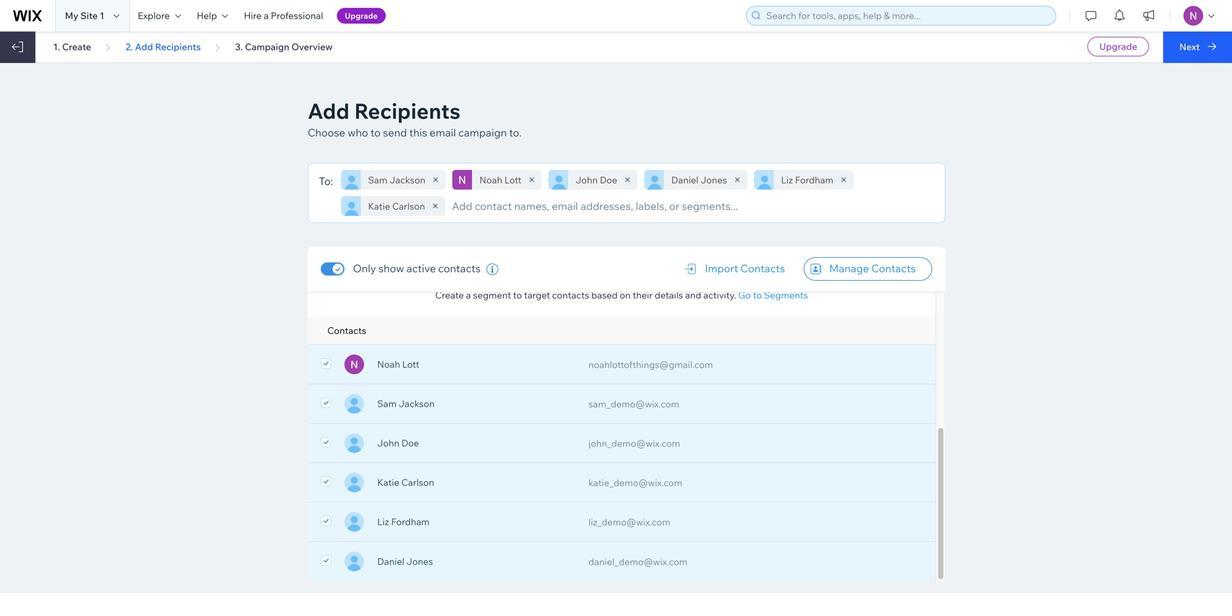 Task type: vqa. For each thing, say whether or not it's contained in the screenshot.
Testimonials
no



Task type: describe. For each thing, give the bounding box(es) containing it.
1 horizontal spatial jones
[[701, 174, 728, 186]]

0 vertical spatial daniel
[[672, 174, 699, 186]]

manage
[[830, 262, 870, 275]]

1 vertical spatial jackson
[[399, 398, 435, 410]]

katie_demo@wix.com
[[589, 477, 683, 489]]

upgrade for left upgrade button
[[345, 11, 378, 21]]

next button
[[1164, 32, 1233, 63]]

0 vertical spatial liz
[[782, 174, 794, 186]]

import
[[705, 262, 739, 275]]

who
[[348, 126, 368, 139]]

upgrade for upgrade button to the bottom
[[1100, 41, 1138, 52]]

1 vertical spatial upgrade button
[[1088, 37, 1150, 56]]

add inside add recipients choose who to send this email campaign to.
[[308, 97, 350, 124]]

my site 1
[[65, 10, 104, 21]]

2.
[[126, 41, 133, 53]]

3.
[[235, 41, 243, 53]]

import contacts
[[705, 262, 786, 275]]

1. create
[[53, 41, 91, 53]]

help
[[197, 10, 217, 21]]

2 horizontal spatial to
[[754, 290, 762, 301]]

1 vertical spatial lott
[[402, 359, 420, 370]]

0 vertical spatial katie carlson
[[368, 200, 425, 212]]

manage contacts link
[[804, 257, 933, 281]]

1 vertical spatial contacts
[[553, 290, 590, 301]]

this
[[410, 126, 428, 139]]

0 vertical spatial doe
[[600, 174, 618, 186]]

0 horizontal spatial liz
[[378, 516, 389, 528]]

0 vertical spatial create
[[62, 41, 91, 53]]

0 horizontal spatial upgrade button
[[337, 8, 386, 24]]

1 vertical spatial katie
[[378, 477, 400, 488]]

contacts for import contacts
[[741, 262, 786, 275]]

0 vertical spatial katie
[[368, 200, 390, 212]]

1 horizontal spatial noah lott
[[480, 174, 522, 186]]

go
[[739, 290, 752, 301]]

1 horizontal spatial daniel jones
[[672, 174, 728, 186]]

import contacts link
[[678, 257, 802, 281]]

details
[[655, 290, 684, 301]]

1 vertical spatial create
[[435, 290, 464, 301]]

0 vertical spatial contacts
[[439, 262, 481, 275]]

noahlottofthings@gmail.com
[[589, 359, 714, 371]]

1 vertical spatial liz fordham
[[378, 516, 430, 528]]

1 vertical spatial daniel
[[378, 556, 405, 568]]

only show active contacts
[[353, 262, 481, 275]]

1
[[100, 10, 104, 21]]

0 horizontal spatial john
[[378, 438, 400, 449]]

a for segment
[[466, 290, 471, 301]]

liz_demo@wix.com
[[589, 517, 671, 528]]

1. create link
[[53, 41, 91, 53]]

to inside add recipients choose who to send this email campaign to.
[[371, 126, 381, 139]]

contacts for manage contacts
[[872, 262, 917, 275]]

1 vertical spatial jones
[[407, 556, 433, 568]]

0 vertical spatial carlson
[[393, 200, 425, 212]]

overview
[[292, 41, 333, 53]]

1 vertical spatial daniel jones
[[378, 556, 433, 568]]

hire a professional
[[244, 10, 323, 21]]



Task type: locate. For each thing, give the bounding box(es) containing it.
1 horizontal spatial upgrade
[[1100, 41, 1138, 52]]

0 horizontal spatial to
[[371, 126, 381, 139]]

daniel
[[672, 174, 699, 186], [378, 556, 405, 568]]

hire a professional link
[[236, 0, 331, 32]]

to:
[[319, 175, 333, 188]]

contacts
[[741, 262, 786, 275], [872, 262, 917, 275], [328, 325, 367, 337]]

1 horizontal spatial create
[[435, 290, 464, 301]]

0 vertical spatial upgrade button
[[337, 8, 386, 24]]

0 horizontal spatial contacts
[[439, 262, 481, 275]]

0 horizontal spatial noah
[[378, 359, 400, 370]]

email
[[430, 126, 456, 139]]

0 horizontal spatial contacts
[[328, 325, 367, 337]]

1 vertical spatial doe
[[402, 438, 419, 449]]

upgrade
[[345, 11, 378, 21], [1100, 41, 1138, 52]]

0 vertical spatial liz fordham
[[782, 174, 834, 186]]

contacts down the only
[[328, 325, 367, 337]]

lott
[[505, 174, 522, 186], [402, 359, 420, 370]]

katie
[[368, 200, 390, 212], [378, 477, 400, 488]]

1 vertical spatial add
[[308, 97, 350, 124]]

doe
[[600, 174, 618, 186], [402, 438, 419, 449]]

0 vertical spatial lott
[[505, 174, 522, 186]]

0 vertical spatial daniel jones
[[672, 174, 728, 186]]

0 vertical spatial upgrade
[[345, 11, 378, 21]]

1 horizontal spatial liz
[[782, 174, 794, 186]]

recipients down the explore
[[155, 41, 201, 53]]

0 vertical spatial jackson
[[390, 174, 426, 186]]

0 horizontal spatial a
[[264, 10, 269, 21]]

jackson
[[390, 174, 426, 186], [399, 398, 435, 410]]

sam jackson
[[368, 174, 426, 186], [378, 398, 435, 410]]

segment
[[473, 290, 511, 301]]

active
[[407, 262, 436, 275]]

2. add recipients link
[[126, 41, 201, 53]]

show
[[379, 262, 404, 275]]

a left 'segment'
[[466, 290, 471, 301]]

1 horizontal spatial a
[[466, 290, 471, 301]]

recipients
[[155, 41, 201, 53], [355, 97, 461, 124]]

john_demo@wix.com
[[589, 438, 681, 449]]

0 horizontal spatial upgrade
[[345, 11, 378, 21]]

0 horizontal spatial jones
[[407, 556, 433, 568]]

3. campaign overview
[[235, 41, 333, 53]]

0 vertical spatial john
[[576, 174, 598, 186]]

0 vertical spatial fordham
[[796, 174, 834, 186]]

sam_demo@wix.com
[[589, 398, 680, 410]]

contacts right target on the left of page
[[553, 290, 590, 301]]

1 horizontal spatial add
[[308, 97, 350, 124]]

recipients up the this
[[355, 97, 461, 124]]

contacts right manage
[[872, 262, 917, 275]]

jones
[[701, 174, 728, 186], [407, 556, 433, 568]]

0 horizontal spatial noah lott
[[378, 359, 420, 370]]

choose
[[308, 126, 346, 139]]

noah lott
[[480, 174, 522, 186], [378, 359, 420, 370]]

segments
[[764, 290, 809, 301]]

0 horizontal spatial lott
[[402, 359, 420, 370]]

add right 2.
[[135, 41, 153, 53]]

campaign
[[245, 41, 290, 53]]

3. campaign overview link
[[235, 41, 333, 53]]

to left target on the left of page
[[514, 290, 522, 301]]

katie carlson
[[368, 200, 425, 212], [378, 477, 435, 488]]

1 vertical spatial sam jackson
[[378, 398, 435, 410]]

2. add recipients
[[126, 41, 201, 53]]

contacts
[[439, 262, 481, 275], [553, 290, 590, 301]]

create right "1."
[[62, 41, 91, 53]]

0 horizontal spatial liz fordham
[[378, 516, 430, 528]]

to right the go
[[754, 290, 762, 301]]

next
[[1180, 41, 1201, 53]]

1 vertical spatial noah
[[378, 359, 400, 370]]

create a segment to target contacts based on their details and activity. go to segments
[[435, 290, 809, 301]]

0 vertical spatial sam
[[368, 174, 388, 186]]

0 vertical spatial sam jackson
[[368, 174, 426, 186]]

1 vertical spatial john
[[378, 438, 400, 449]]

Add contact names, email addresses, labels, or segments... text field
[[452, 196, 939, 216]]

to.
[[510, 126, 522, 139]]

1.
[[53, 41, 60, 53]]

0 vertical spatial jones
[[701, 174, 728, 186]]

1 vertical spatial fordham
[[391, 516, 430, 528]]

sam
[[368, 174, 388, 186], [378, 398, 397, 410]]

add up choose
[[308, 97, 350, 124]]

2 horizontal spatial contacts
[[872, 262, 917, 275]]

upgrade button
[[337, 8, 386, 24], [1088, 37, 1150, 56]]

based
[[592, 290, 618, 301]]

manage contacts
[[830, 262, 917, 275]]

target
[[524, 290, 551, 301]]

fordham
[[796, 174, 834, 186], [391, 516, 430, 528]]

1 horizontal spatial liz fordham
[[782, 174, 834, 186]]

1 vertical spatial katie carlson
[[378, 477, 435, 488]]

0 vertical spatial a
[[264, 10, 269, 21]]

1 vertical spatial recipients
[[355, 97, 461, 124]]

a for professional
[[264, 10, 269, 21]]

on
[[620, 290, 631, 301]]

0 vertical spatial noah
[[480, 174, 503, 186]]

their
[[633, 290, 653, 301]]

1 horizontal spatial contacts
[[553, 290, 590, 301]]

1 horizontal spatial doe
[[600, 174, 618, 186]]

liz
[[782, 174, 794, 186], [378, 516, 389, 528]]

create down active
[[435, 290, 464, 301]]

to right who
[[371, 126, 381, 139]]

a right hire
[[264, 10, 269, 21]]

1 horizontal spatial john doe
[[576, 174, 618, 186]]

liz fordham
[[782, 174, 834, 186], [378, 516, 430, 528]]

1 horizontal spatial recipients
[[355, 97, 461, 124]]

1 vertical spatial upgrade
[[1100, 41, 1138, 52]]

0 vertical spatial john doe
[[576, 174, 618, 186]]

1 vertical spatial a
[[466, 290, 471, 301]]

1 horizontal spatial contacts
[[741, 262, 786, 275]]

1 vertical spatial carlson
[[402, 477, 435, 488]]

hire
[[244, 10, 262, 21]]

my
[[65, 10, 78, 21]]

0 vertical spatial noah lott
[[480, 174, 522, 186]]

0 horizontal spatial recipients
[[155, 41, 201, 53]]

0 horizontal spatial john doe
[[378, 438, 419, 449]]

1 vertical spatial liz
[[378, 516, 389, 528]]

carlson
[[393, 200, 425, 212], [402, 477, 435, 488]]

1 vertical spatial john doe
[[378, 438, 419, 449]]

1 horizontal spatial lott
[[505, 174, 522, 186]]

Search for tools, apps, help & more... field
[[763, 7, 1052, 25]]

a
[[264, 10, 269, 21], [466, 290, 471, 301]]

add
[[135, 41, 153, 53], [308, 97, 350, 124]]

site
[[81, 10, 98, 21]]

contacts up the go
[[741, 262, 786, 275]]

0 horizontal spatial doe
[[402, 438, 419, 449]]

1 horizontal spatial daniel
[[672, 174, 699, 186]]

0 horizontal spatial daniel jones
[[378, 556, 433, 568]]

john doe
[[576, 174, 618, 186], [378, 438, 419, 449]]

add recipients choose who to send this email campaign to.
[[308, 97, 522, 139]]

recipients inside add recipients choose who to send this email campaign to.
[[355, 97, 461, 124]]

1 vertical spatial sam
[[378, 398, 397, 410]]

to
[[371, 126, 381, 139], [514, 290, 522, 301], [754, 290, 762, 301]]

explore
[[138, 10, 170, 21]]

1 horizontal spatial john
[[576, 174, 598, 186]]

0 vertical spatial add
[[135, 41, 153, 53]]

1 horizontal spatial to
[[514, 290, 522, 301]]

help button
[[189, 0, 236, 32]]

0 horizontal spatial daniel
[[378, 556, 405, 568]]

0 horizontal spatial fordham
[[391, 516, 430, 528]]

activity.
[[704, 290, 737, 301]]

1 horizontal spatial upgrade button
[[1088, 37, 1150, 56]]

john
[[576, 174, 598, 186], [378, 438, 400, 449]]

1 vertical spatial noah lott
[[378, 359, 420, 370]]

create
[[62, 41, 91, 53], [435, 290, 464, 301]]

daniel jones
[[672, 174, 728, 186], [378, 556, 433, 568]]

only
[[353, 262, 376, 275]]

and
[[686, 290, 702, 301]]

1 horizontal spatial noah
[[480, 174, 503, 186]]

0 vertical spatial recipients
[[155, 41, 201, 53]]

professional
[[271, 10, 323, 21]]

noah
[[480, 174, 503, 186], [378, 359, 400, 370]]

contacts right active
[[439, 262, 481, 275]]

daniel_demo@wix.com
[[589, 556, 688, 568]]

0 horizontal spatial create
[[62, 41, 91, 53]]

campaign
[[459, 126, 507, 139]]

0 horizontal spatial add
[[135, 41, 153, 53]]

1 horizontal spatial fordham
[[796, 174, 834, 186]]

send
[[383, 126, 407, 139]]



